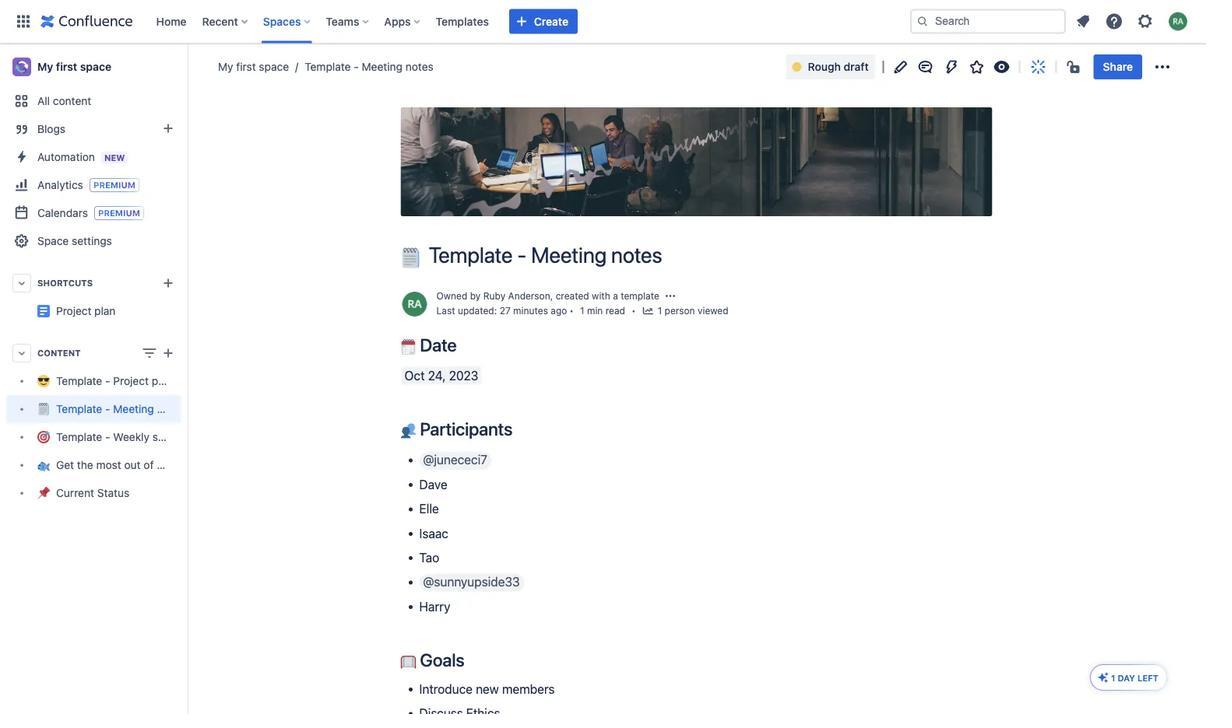 Task type: describe. For each thing, give the bounding box(es) containing it.
weekly
[[113, 431, 150, 444]]

premium image for calendars
[[94, 206, 144, 220]]

members
[[502, 682, 555, 697]]

calendars link
[[6, 199, 181, 227]]

premium image for analytics
[[89, 178, 139, 192]]

no restrictions image
[[1066, 58, 1085, 76]]

premium icon image
[[1097, 672, 1110, 685]]

- for template - meeting notes "link" within tree
[[105, 403, 110, 416]]

oct 24, 2023
[[405, 369, 479, 384]]

:busts_in_silhouette: image
[[401, 424, 416, 439]]

ruby anderson image
[[402, 292, 427, 317]]

template - project plan
[[56, 375, 173, 388]]

2 horizontal spatial space
[[259, 60, 289, 73]]

1 day left button
[[1091, 666, 1167, 691]]

plan for project plan link under shortcuts dropdown button
[[94, 305, 116, 318]]

manage page ownership image
[[664, 290, 677, 302]]

add shortcut image
[[159, 274, 178, 293]]

ago
[[551, 306, 567, 317]]

most
[[96, 459, 121, 472]]

rough draft
[[808, 60, 869, 73]]

your
[[157, 459, 179, 472]]

create content image
[[159, 344, 178, 363]]

blogs
[[37, 123, 66, 136]]

template up by
[[429, 242, 513, 268]]

- for template - weekly status report link
[[105, 431, 110, 444]]

harry
[[419, 600, 450, 615]]

elle
[[419, 502, 439, 517]]

0 horizontal spatial my first space link
[[6, 51, 181, 83]]

0 vertical spatial template - meeting notes
[[305, 60, 434, 73]]

blogs link
[[6, 115, 181, 143]]

first inside "space" element
[[56, 60, 77, 73]]

home link
[[151, 9, 191, 34]]

appswitcher icon image
[[14, 12, 33, 31]]

automation
[[37, 150, 95, 163]]

report
[[186, 431, 217, 444]]

1 person viewed button
[[642, 304, 729, 320]]

1 vertical spatial template - meeting notes
[[429, 242, 662, 268]]

1 for 1 min read
[[580, 306, 585, 317]]

project plan for project plan link under shortcuts dropdown button
[[56, 305, 116, 318]]

owned by ruby anderson , created with a template
[[437, 291, 660, 302]]

by
[[470, 291, 481, 302]]

with a template button
[[592, 289, 660, 303]]

2023
[[449, 369, 479, 384]]

team
[[182, 459, 207, 472]]

all content link
[[6, 87, 181, 115]]

of
[[144, 459, 154, 472]]

date
[[416, 335, 457, 356]]

automation menu button icon image
[[943, 58, 962, 76]]

:busts_in_silhouette: image
[[401, 424, 416, 439]]

1 vertical spatial meeting
[[531, 242, 607, 268]]

teams
[[326, 15, 359, 28]]

goals
[[416, 650, 465, 671]]

27
[[500, 306, 511, 317]]

last
[[437, 306, 455, 317]]

get
[[56, 459, 74, 472]]

all content
[[37, 95, 91, 107]]

rough
[[808, 60, 841, 73]]

1 min read
[[580, 306, 625, 317]]

spaces button
[[258, 9, 316, 34]]

calendars
[[37, 206, 88, 219]]

day
[[1118, 674, 1135, 684]]

2 first from the left
[[236, 60, 256, 73]]

apps button
[[380, 9, 426, 34]]

get the most out of your team space link
[[6, 452, 240, 480]]

apps
[[384, 15, 411, 28]]

recent
[[202, 15, 238, 28]]

- up ruby anderson link
[[517, 242, 527, 268]]

out
[[124, 459, 141, 472]]

left
[[1138, 674, 1159, 684]]

project inside tree
[[113, 375, 149, 388]]

0 horizontal spatial space
[[80, 60, 111, 73]]

anderson
[[508, 291, 550, 302]]

search image
[[917, 15, 929, 28]]

template down template - project plan link
[[56, 403, 102, 416]]

copy image for goals
[[463, 651, 482, 669]]

project plan link down shortcuts dropdown button
[[56, 305, 116, 318]]

participants
[[416, 419, 513, 440]]

@sunnyupside33
[[423, 575, 520, 590]]

1 for 1 person viewed
[[658, 306, 662, 317]]

share
[[1103, 60, 1133, 73]]

viewed
[[698, 306, 729, 317]]

- for template - project plan link
[[105, 375, 110, 388]]

a
[[613, 291, 618, 302]]

template - project plan link
[[6, 368, 181, 396]]

1 person viewed
[[658, 306, 729, 317]]

status
[[152, 431, 183, 444]]

template
[[621, 291, 660, 302]]

template - weekly status report link
[[6, 424, 217, 452]]

all
[[37, 95, 50, 107]]

quick summary image
[[1029, 58, 1048, 76]]

new
[[104, 153, 125, 163]]

templates link
[[431, 9, 494, 34]]

person
[[665, 306, 695, 317]]

content
[[53, 95, 91, 107]]

your profile and preferences image
[[1169, 12, 1188, 31]]

1 horizontal spatial my first space link
[[218, 59, 289, 75]]

settings icon image
[[1136, 12, 1155, 31]]

space settings link
[[6, 227, 181, 255]]

2 horizontal spatial project
[[181, 299, 216, 312]]



Task type: vqa. For each thing, say whether or not it's contained in the screenshot.
- associated with Template - Weekly Status Report link
yes



Task type: locate. For each thing, give the bounding box(es) containing it.
template - meeting notes down teams popup button
[[305, 60, 434, 73]]

space settings
[[37, 235, 112, 248]]

analytics link
[[6, 171, 181, 199]]

2 horizontal spatial notes
[[611, 242, 662, 268]]

notes down apps popup button on the top of page
[[406, 60, 434, 73]]

meeting
[[362, 60, 403, 73], [531, 242, 607, 268], [113, 403, 154, 416]]

2 vertical spatial template - meeting notes
[[56, 403, 185, 416]]

new
[[476, 682, 499, 697]]

last updated: 27 minutes ago
[[437, 306, 567, 317]]

shortcuts
[[37, 278, 93, 289]]

premium image up the space settings link
[[94, 206, 144, 220]]

project plan for project plan link above the change view image
[[181, 299, 241, 312]]

space element
[[0, 44, 241, 715]]

settings
[[72, 235, 112, 248]]

template - weekly status report
[[56, 431, 217, 444]]

1 vertical spatial notes
[[611, 242, 662, 268]]

create
[[534, 15, 569, 28]]

1 horizontal spatial copy image
[[511, 420, 530, 439]]

Search field
[[910, 9, 1066, 34]]

introduce new members
[[419, 682, 555, 697]]

my first space link
[[6, 51, 181, 83], [218, 59, 289, 75]]

2 vertical spatial meeting
[[113, 403, 154, 416]]

copy image
[[455, 336, 474, 354]]

2 horizontal spatial 1
[[1111, 674, 1116, 684]]

1 horizontal spatial plan
[[152, 375, 173, 388]]

,
[[550, 291, 553, 302]]

@junececi7 button
[[419, 452, 492, 470]]

2 my first space from the left
[[218, 60, 289, 73]]

first
[[56, 60, 77, 73], [236, 60, 256, 73]]

first down the recent popup button
[[236, 60, 256, 73]]

1 horizontal spatial template - meeting notes link
[[289, 59, 434, 75]]

dave
[[419, 477, 447, 492]]

star image
[[968, 58, 987, 76]]

share button
[[1094, 55, 1143, 79]]

:notepad_spiral: image
[[401, 248, 421, 268]]

2 horizontal spatial meeting
[[531, 242, 607, 268]]

template inside template - weekly status report link
[[56, 431, 102, 444]]

1 for 1 day left
[[1111, 674, 1116, 684]]

notes up template
[[611, 242, 662, 268]]

template down teams
[[305, 60, 351, 73]]

space
[[80, 60, 111, 73], [259, 60, 289, 73], [210, 459, 240, 472]]

copy image for participants
[[511, 420, 530, 439]]

1 horizontal spatial first
[[236, 60, 256, 73]]

create a blog image
[[159, 119, 178, 138]]

1 horizontal spatial project plan
[[181, 299, 241, 312]]

my right collapse sidebar image
[[218, 60, 233, 73]]

2 horizontal spatial plan
[[219, 299, 241, 312]]

minutes
[[513, 306, 548, 317]]

meeting up weekly
[[113, 403, 154, 416]]

template - meeting notes up owned by ruby anderson , created with a template
[[429, 242, 662, 268]]

1 inside popup button
[[1111, 674, 1116, 684]]

premium image inside "analytics" link
[[89, 178, 139, 192]]

my
[[37, 60, 53, 73], [218, 60, 233, 73]]

space inside tree
[[210, 459, 240, 472]]

recent button
[[197, 9, 254, 34]]

project plan link up the change view image
[[6, 298, 241, 326]]

teams button
[[321, 9, 375, 34]]

space down spaces
[[259, 60, 289, 73]]

template - meeting notes link
[[289, 59, 434, 75], [6, 396, 185, 424]]

0 horizontal spatial copy image
[[463, 651, 482, 669]]

created
[[556, 291, 589, 302]]

help icon image
[[1105, 12, 1124, 31]]

space right team
[[210, 459, 240, 472]]

24,
[[428, 369, 446, 384]]

0 horizontal spatial meeting
[[113, 403, 154, 416]]

1 horizontal spatial 1
[[658, 306, 662, 317]]

draft
[[844, 60, 869, 73]]

collapse sidebar image
[[170, 51, 204, 83]]

space
[[37, 235, 69, 248]]

the
[[77, 459, 93, 472]]

shortcuts button
[[6, 269, 181, 298]]

my first space down the recent popup button
[[218, 60, 289, 73]]

ruby anderson link
[[483, 291, 550, 302]]

more actions image
[[1153, 58, 1172, 76]]

plan for project plan link above the change view image
[[219, 299, 241, 312]]

0 vertical spatial template - meeting notes link
[[289, 59, 434, 75]]

my inside "space" element
[[37, 60, 53, 73]]

change view image
[[140, 344, 159, 363]]

tree inside "space" element
[[6, 368, 240, 508]]

1 right premium icon
[[1111, 674, 1116, 684]]

notes
[[406, 60, 434, 73], [611, 242, 662, 268], [157, 403, 185, 416]]

my first space link up all content link
[[6, 51, 181, 83]]

copy image
[[511, 420, 530, 439], [463, 651, 482, 669]]

stop watching image
[[993, 58, 1011, 76]]

premium image down new
[[89, 178, 139, 192]]

1 left person
[[658, 306, 662, 317]]

create button
[[509, 9, 578, 34]]

:notepad_spiral: image
[[401, 248, 421, 268]]

0 horizontal spatial project plan
[[56, 305, 116, 318]]

0 horizontal spatial first
[[56, 60, 77, 73]]

1 horizontal spatial meeting
[[362, 60, 403, 73]]

- down content dropdown button
[[105, 375, 110, 388]]

get the most out of your team space
[[56, 459, 240, 472]]

template inside template - project plan link
[[56, 375, 102, 388]]

ruby
[[483, 291, 506, 302]]

@junececi7
[[423, 453, 487, 468]]

1 first from the left
[[56, 60, 77, 73]]

tree
[[6, 368, 240, 508]]

1
[[580, 306, 585, 317], [658, 306, 662, 317], [1111, 674, 1116, 684]]

template - meeting notes link inside tree
[[6, 396, 185, 424]]

0 vertical spatial premium image
[[89, 178, 139, 192]]

1 horizontal spatial notes
[[406, 60, 434, 73]]

0 horizontal spatial project
[[56, 305, 91, 318]]

templates
[[436, 15, 489, 28]]

confluence image
[[40, 12, 133, 31], [40, 12, 133, 31]]

meeting inside tree
[[113, 403, 154, 416]]

1 horizontal spatial my first space
[[218, 60, 289, 73]]

plan inside project plan link
[[219, 299, 241, 312]]

current
[[56, 487, 94, 500]]

1 horizontal spatial project
[[113, 375, 149, 388]]

my first space inside "space" element
[[37, 60, 111, 73]]

banner containing home
[[0, 0, 1206, 44]]

0 vertical spatial copy image
[[511, 420, 530, 439]]

edit this page image
[[891, 58, 910, 76]]

- down teams popup button
[[354, 60, 359, 73]]

template - meeting notes inside tree
[[56, 403, 185, 416]]

2 my from the left
[[218, 60, 233, 73]]

project
[[181, 299, 216, 312], [56, 305, 91, 318], [113, 375, 149, 388]]

premium image
[[89, 178, 139, 192], [94, 206, 144, 220]]

notification icon image
[[1074, 12, 1093, 31]]

template down content dropdown button
[[56, 375, 102, 388]]

2 vertical spatial notes
[[157, 403, 185, 416]]

home
[[156, 15, 187, 28]]

1 vertical spatial premium image
[[94, 206, 144, 220]]

current status
[[56, 487, 129, 500]]

0 horizontal spatial template - meeting notes link
[[6, 396, 185, 424]]

content button
[[6, 340, 181, 368]]

:calendar_spiral: image
[[401, 340, 416, 355], [401, 340, 416, 355]]

banner
[[0, 0, 1206, 44]]

my first space link down the recent popup button
[[218, 59, 289, 75]]

content
[[37, 349, 81, 359]]

read
[[606, 306, 625, 317]]

with
[[592, 291, 610, 302]]

notes up status
[[157, 403, 185, 416]]

current status link
[[6, 480, 181, 508]]

0 horizontal spatial notes
[[157, 403, 185, 416]]

meeting down "apps"
[[362, 60, 403, 73]]

@sunnyupside33 button
[[419, 574, 524, 592]]

0 horizontal spatial plan
[[94, 305, 116, 318]]

1 vertical spatial template - meeting notes link
[[6, 396, 185, 424]]

1 left 'min'
[[580, 306, 585, 317]]

space up all content link
[[80, 60, 111, 73]]

0 vertical spatial notes
[[406, 60, 434, 73]]

- left weekly
[[105, 431, 110, 444]]

isaac
[[419, 526, 448, 541]]

premium image inside 'calendars' link
[[94, 206, 144, 220]]

1 horizontal spatial space
[[210, 459, 240, 472]]

1 day left
[[1111, 674, 1159, 684]]

0 horizontal spatial 1
[[580, 306, 585, 317]]

oct
[[405, 369, 425, 384]]

my first space
[[37, 60, 111, 73], [218, 60, 289, 73]]

tao
[[419, 551, 439, 566]]

1 my from the left
[[37, 60, 53, 73]]

plan inside template - project plan link
[[152, 375, 173, 388]]

:goal: image
[[401, 655, 416, 670]]

status
[[97, 487, 129, 500]]

1 inside button
[[658, 306, 662, 317]]

template - meeting notes down template - project plan
[[56, 403, 185, 416]]

0 vertical spatial meeting
[[362, 60, 403, 73]]

27 minutes ago link
[[500, 306, 567, 317]]

owned
[[437, 291, 468, 302]]

0 horizontal spatial my
[[37, 60, 53, 73]]

global element
[[9, 0, 907, 43]]

introduce
[[419, 682, 473, 697]]

template - meeting notes link down template - project plan
[[6, 396, 185, 424]]

my first space up the content
[[37, 60, 111, 73]]

:goal: image
[[401, 655, 416, 670]]

project plan link
[[6, 298, 241, 326], [56, 305, 116, 318]]

tree containing template - project plan
[[6, 368, 240, 508]]

1 my first space from the left
[[37, 60, 111, 73]]

1 vertical spatial copy image
[[463, 651, 482, 669]]

my up all
[[37, 60, 53, 73]]

first up 'all content'
[[56, 60, 77, 73]]

notes inside tree
[[157, 403, 185, 416]]

template
[[305, 60, 351, 73], [429, 242, 513, 268], [56, 375, 102, 388], [56, 403, 102, 416], [56, 431, 102, 444]]

- up template - weekly status report link
[[105, 403, 110, 416]]

0 horizontal spatial my first space
[[37, 60, 111, 73]]

meeting up the created
[[531, 242, 607, 268]]

template up the
[[56, 431, 102, 444]]

min
[[587, 306, 603, 317]]

analytics
[[37, 178, 83, 191]]

template - meeting notes link down teams popup button
[[289, 59, 434, 75]]

template - project plan image
[[37, 305, 50, 318]]

1 horizontal spatial my
[[218, 60, 233, 73]]



